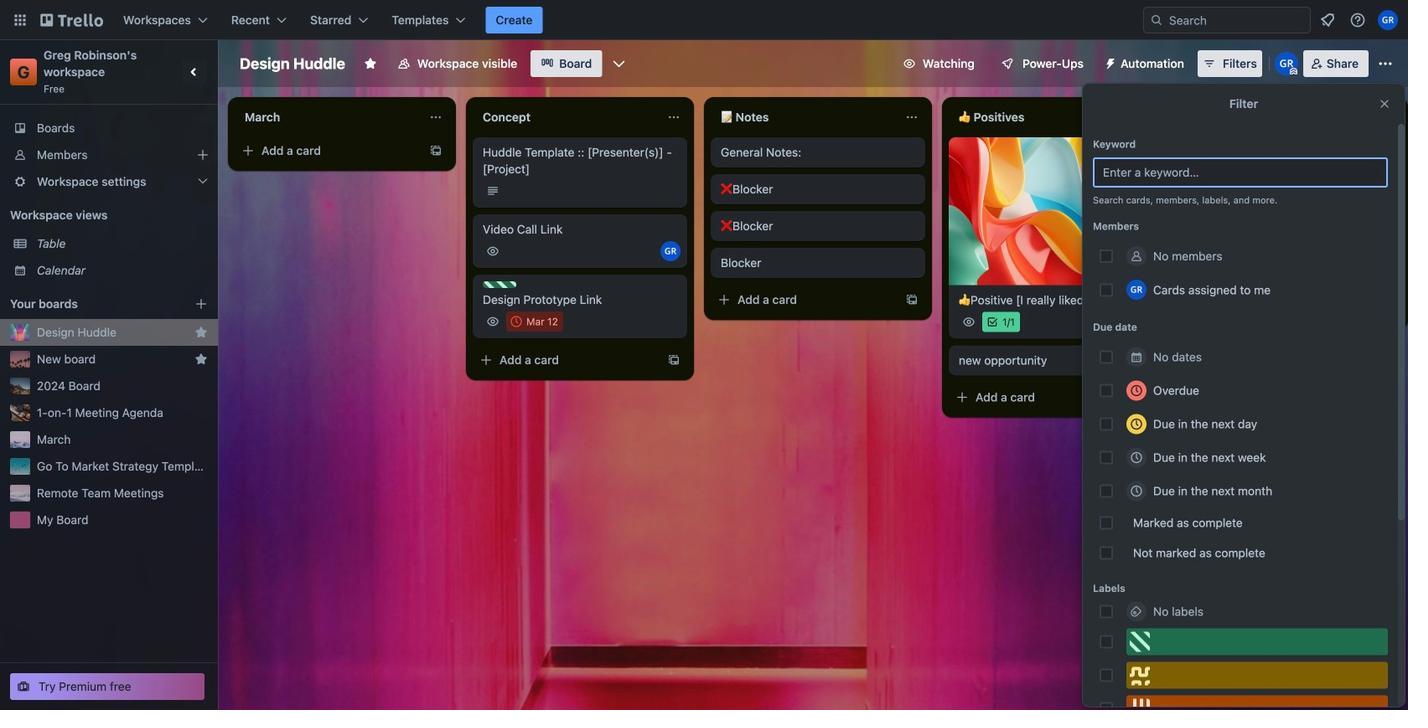 Task type: describe. For each thing, give the bounding box(es) containing it.
create from template… image
[[429, 144, 443, 158]]

greg robinson (gregrobinson96) image
[[661, 241, 681, 262]]

show menu image
[[1377, 55, 1394, 72]]

primary element
[[0, 0, 1408, 40]]

this member is an admin of this board. image
[[1290, 68, 1297, 75]]

back to home image
[[40, 7, 103, 34]]

sm image
[[1097, 50, 1121, 74]]

your boards with 8 items element
[[10, 294, 169, 314]]

1 horizontal spatial create from template… image
[[905, 293, 919, 307]]

1 horizontal spatial greg robinson (gregrobinson96) image
[[1275, 52, 1298, 75]]

customize views image
[[610, 55, 627, 72]]

color: green, title: none image
[[483, 282, 516, 288]]

greg robinson (gregrobinson96) image inside primary element
[[1378, 10, 1398, 30]]

0 horizontal spatial greg robinson (gregrobinson96) image
[[1127, 280, 1147, 300]]

add board image
[[194, 298, 208, 311]]

0 horizontal spatial create from template… image
[[667, 354, 681, 367]]

color: green, title: none element
[[1127, 629, 1388, 656]]

star or unstar board image
[[364, 57, 377, 70]]

workspace navigation collapse icon image
[[183, 60, 206, 84]]

search image
[[1150, 13, 1163, 27]]

close popover image
[[1378, 97, 1391, 111]]



Task type: locate. For each thing, give the bounding box(es) containing it.
1 vertical spatial starred icon image
[[194, 353, 208, 366]]

2 horizontal spatial greg robinson (gregrobinson96) image
[[1378, 10, 1398, 30]]

create from template… image
[[905, 293, 919, 307], [667, 354, 681, 367], [1143, 391, 1157, 405]]

1 starred icon image from the top
[[194, 326, 208, 339]]

0 notifications image
[[1318, 10, 1338, 30]]

2 vertical spatial create from template… image
[[1143, 391, 1157, 405]]

1 vertical spatial greg robinson (gregrobinson96) image
[[1275, 52, 1298, 75]]

0 vertical spatial starred icon image
[[194, 326, 208, 339]]

starred icon image
[[194, 326, 208, 339], [194, 353, 208, 366]]

2 starred icon image from the top
[[194, 353, 208, 366]]

None text field
[[235, 104, 422, 131], [473, 104, 661, 131], [711, 104, 899, 131], [235, 104, 422, 131], [473, 104, 661, 131], [711, 104, 899, 131]]

1 vertical spatial create from template… image
[[667, 354, 681, 367]]

color: yellow, title: none element
[[1127, 663, 1388, 689]]

Board name text field
[[231, 50, 354, 77]]

2 vertical spatial greg robinson (gregrobinson96) image
[[1127, 280, 1147, 300]]

open information menu image
[[1350, 12, 1366, 28]]

None text field
[[949, 104, 1137, 131]]

2 horizontal spatial create from template… image
[[1143, 391, 1157, 405]]

0 vertical spatial greg robinson (gregrobinson96) image
[[1378, 10, 1398, 30]]

Search field
[[1163, 8, 1310, 32]]

None checkbox
[[506, 312, 563, 332]]

0 vertical spatial create from template… image
[[905, 293, 919, 307]]

greg robinson (gregrobinson96) image
[[1378, 10, 1398, 30], [1275, 52, 1298, 75], [1127, 280, 1147, 300]]

None checkbox
[[1197, 225, 1249, 245]]

Enter a keyword… text field
[[1093, 158, 1388, 188]]



Task type: vqa. For each thing, say whether or not it's contained in the screenshot.
bottom board
no



